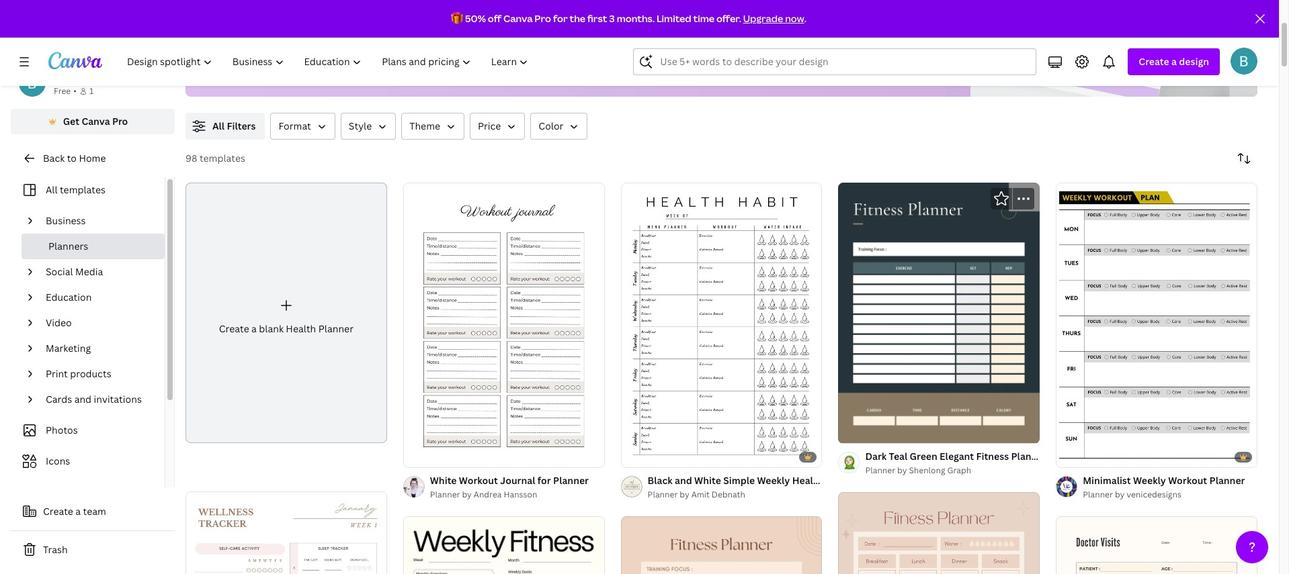 Task type: describe. For each thing, give the bounding box(es) containing it.
trash
[[43, 544, 68, 556]]

black and white simple weekly health habit tracker planner link
[[648, 474, 924, 489]]

and for black
[[675, 475, 692, 487]]

pink minimalist weekly wellness tracker planner image
[[185, 492, 387, 575]]

now
[[785, 12, 804, 25]]

all filters
[[212, 120, 256, 132]]

high
[[248, 1, 270, 16]]

off
[[488, 12, 501, 25]]

debnath
[[712, 489, 745, 501]]

andrea
[[474, 489, 502, 501]]

blank
[[259, 323, 284, 335]]

format button
[[270, 113, 335, 140]]

planner by amit debnath link
[[648, 489, 822, 502]]

pro inside button
[[112, 115, 128, 128]]

neutral feminine workout planner image
[[838, 493, 1040, 575]]

color button
[[531, 113, 588, 140]]

journal
[[500, 475, 535, 487]]

browse
[[207, 1, 245, 16]]

icons link
[[19, 449, 157, 474]]

marketing link
[[40, 336, 157, 362]]

workout inside white workout journal for planner planner by andrea hansson
[[459, 475, 498, 487]]

a for design
[[1171, 55, 1177, 68]]

planner left the 'andrea'
[[430, 489, 460, 501]]

next
[[490, 1, 513, 16]]

for inside white workout journal for planner planner by andrea hansson
[[538, 475, 551, 487]]

Sort by button
[[1231, 145, 1257, 172]]

all templates
[[46, 183, 105, 196]]

a for blank
[[251, 323, 257, 335]]

price button
[[470, 113, 525, 140]]

create a team
[[43, 505, 106, 518]]

print products
[[46, 368, 111, 380]]

health for quality
[[311, 1, 346, 16]]

all filters button
[[185, 113, 265, 140]]

elegant
[[940, 450, 974, 463]]

workout inside minimalist weekly workout planner planner by venicedesigns
[[1168, 475, 1207, 487]]

weekly inside minimalist weekly workout planner planner by venicedesigns
[[1133, 475, 1166, 487]]

get
[[63, 115, 79, 128]]

0 horizontal spatial for
[[446, 1, 461, 16]]

98
[[185, 152, 197, 165]]

top level navigation element
[[118, 48, 540, 75]]

dark
[[865, 450, 887, 463]]

minimalist weekly workout planner image
[[1056, 183, 1257, 468]]

offer.
[[716, 12, 741, 25]]

all templates link
[[19, 177, 157, 203]]

your
[[464, 1, 488, 16]]

create for create a blank health planner
[[219, 323, 249, 335]]

3
[[609, 12, 615, 25]]

•
[[73, 85, 77, 97]]

time
[[693, 12, 715, 25]]

white workout journal for planner image
[[403, 183, 605, 468]]

teal
[[889, 450, 907, 463]]

doctor visits medical planner image
[[1056, 517, 1257, 575]]

planner by andrea hansson link
[[430, 489, 589, 502]]

video
[[46, 317, 72, 329]]

planner up top level navigation element
[[349, 1, 389, 16]]

and for cards
[[74, 393, 91, 406]]

brad klo image
[[1231, 48, 1257, 75]]

create a blank health planner link
[[185, 183, 387, 444]]

white workout journal for planner link
[[430, 474, 589, 489]]

green
[[910, 450, 937, 463]]

a for team
[[75, 505, 81, 518]]

photos
[[46, 424, 78, 437]]

planner by venicedesigns link
[[1083, 489, 1245, 502]]

print
[[46, 368, 68, 380]]

templates for all templates
[[60, 183, 105, 196]]

education link
[[40, 285, 157, 311]]

venicedesigns
[[1127, 489, 1181, 501]]

media
[[75, 265, 103, 278]]

create a team button
[[11, 499, 175, 526]]

1 horizontal spatial canva
[[503, 12, 533, 25]]

minimalist weekly workout planner link
[[1083, 474, 1245, 489]]

style button
[[341, 113, 396, 140]]

fitness
[[976, 450, 1009, 463]]

white inside black and white simple weekly health habit tracker planner planner by amit debnath
[[694, 475, 721, 487]]

black and white simple weekly health habit tracker planner planner by amit debnath
[[648, 475, 924, 501]]

planner right the journal
[[553, 475, 589, 487]]

create a blank health planner
[[219, 323, 354, 335]]

white inside white workout journal for planner planner by andrea hansson
[[430, 475, 457, 487]]

2 horizontal spatial for
[[553, 12, 568, 25]]

planner down teal
[[889, 475, 924, 487]]

style
[[349, 120, 372, 132]]

weekly inside black and white simple weekly health habit tracker planner planner by amit debnath
[[757, 475, 790, 487]]

upgrade
[[743, 12, 783, 25]]

trash link
[[11, 537, 175, 564]]

format
[[279, 120, 311, 132]]

by inside dark teal green elegant fitness planner planner by shenlong graph
[[897, 465, 907, 477]]

team
[[83, 505, 106, 518]]

get canva pro
[[63, 115, 128, 128]]

planner right blank
[[318, 323, 354, 335]]

all for all templates
[[46, 183, 57, 196]]

months.
[[617, 12, 655, 25]]

by inside minimalist weekly workout planner planner by venicedesigns
[[1115, 489, 1125, 501]]

back
[[43, 152, 65, 165]]



Task type: locate. For each thing, give the bounding box(es) containing it.
1 vertical spatial all
[[46, 183, 57, 196]]

marketing
[[46, 342, 91, 355]]

and up amit
[[675, 475, 692, 487]]

design inside dropdown button
[[1179, 55, 1209, 68]]

0 horizontal spatial and
[[74, 393, 91, 406]]

print products link
[[40, 362, 157, 387]]

and right cards
[[74, 393, 91, 406]]

workout up planner by venicedesigns link
[[1168, 475, 1207, 487]]

0 horizontal spatial workout
[[459, 475, 498, 487]]

1 vertical spatial a
[[251, 323, 257, 335]]

a inside dropdown button
[[1171, 55, 1177, 68]]

by inside black and white simple weekly health habit tracker planner planner by amit debnath
[[680, 489, 689, 501]]

1 workout from the left
[[459, 475, 498, 487]]

create for create a team
[[43, 505, 73, 518]]

1 horizontal spatial for
[[538, 475, 551, 487]]

for right the journal
[[538, 475, 551, 487]]

health planner templates image
[[971, 0, 1257, 97], [1011, 0, 1203, 110]]

planner down black
[[648, 489, 678, 501]]

browse high quality health planner templates for your next design
[[207, 1, 550, 16]]

the
[[570, 12, 585, 25]]

free
[[54, 85, 71, 97]]

0 vertical spatial canva
[[503, 12, 533, 25]]

create inside button
[[43, 505, 73, 518]]

workout up the 'andrea'
[[459, 475, 498, 487]]

templates left 🎁
[[391, 1, 444, 16]]

2 weekly from the left
[[1133, 475, 1166, 487]]

cards and invitations
[[46, 393, 142, 406]]

2 health planner templates image from the left
[[1011, 0, 1203, 110]]

create inside dropdown button
[[1139, 55, 1169, 68]]

templates right 98
[[200, 152, 245, 165]]

0 horizontal spatial templates
[[60, 183, 105, 196]]

products
[[70, 368, 111, 380]]

design right next
[[516, 1, 550, 16]]

black
[[648, 475, 673, 487]]

2 vertical spatial a
[[75, 505, 81, 518]]

by left the 'andrea'
[[462, 489, 472, 501]]

filters
[[227, 120, 256, 132]]

1 horizontal spatial create
[[219, 323, 249, 335]]

all
[[212, 120, 225, 132], [46, 183, 57, 196]]

for left your
[[446, 1, 461, 16]]

0 horizontal spatial pro
[[112, 115, 128, 128]]

canva right the off on the top left
[[503, 12, 533, 25]]

health right blank
[[286, 323, 316, 335]]

1 horizontal spatial weekly
[[1133, 475, 1166, 487]]

50%
[[465, 12, 486, 25]]

0 horizontal spatial create
[[43, 505, 73, 518]]

0 vertical spatial pro
[[535, 12, 551, 25]]

canva
[[503, 12, 533, 25], [82, 115, 110, 128]]

2 vertical spatial create
[[43, 505, 73, 518]]

1
[[89, 85, 94, 97]]

dark teal green elegant fitness planner link
[[865, 450, 1047, 464]]

black and white simple weekly health habit tracker planner image
[[621, 183, 822, 468]]

1 white from the left
[[430, 475, 457, 487]]

color
[[539, 120, 563, 132]]

minimalist
[[1083, 475, 1131, 487]]

dark teal green elegant fitness planner planner by shenlong graph
[[865, 450, 1047, 477]]

create for create a design
[[1139, 55, 1169, 68]]

1 vertical spatial health
[[286, 323, 316, 335]]

1 weekly from the left
[[757, 475, 790, 487]]

health for blank
[[286, 323, 316, 335]]

social
[[46, 265, 73, 278]]

all inside "button"
[[212, 120, 225, 132]]

1 vertical spatial design
[[1179, 55, 1209, 68]]

planner down minimalist
[[1083, 489, 1113, 501]]

theme button
[[401, 113, 464, 140]]

1 health planner templates image from the left
[[971, 0, 1257, 97]]

0 horizontal spatial a
[[75, 505, 81, 518]]

white
[[430, 475, 457, 487], [694, 475, 721, 487]]

canva right get
[[82, 115, 110, 128]]

1 vertical spatial canva
[[82, 115, 110, 128]]

tracker
[[853, 475, 887, 487]]

first
[[587, 12, 607, 25]]

home
[[79, 152, 106, 165]]

business link
[[40, 208, 157, 234]]

0 vertical spatial and
[[74, 393, 91, 406]]

business
[[46, 214, 86, 227]]

back to home
[[43, 152, 106, 165]]

icons
[[46, 455, 70, 468]]

None search field
[[633, 48, 1037, 75]]

and inside black and white simple weekly health habit tracker planner planner by amit debnath
[[675, 475, 692, 487]]

for
[[446, 1, 461, 16], [553, 12, 568, 25], [538, 475, 551, 487]]

create
[[1139, 55, 1169, 68], [219, 323, 249, 335], [43, 505, 73, 518]]

graph
[[947, 465, 971, 477]]

templates down the back to home
[[60, 183, 105, 196]]

weekly up venicedesigns
[[1133, 475, 1166, 487]]

get canva pro button
[[11, 109, 175, 134]]

theme
[[409, 120, 440, 132]]

social media
[[46, 265, 103, 278]]

2 horizontal spatial create
[[1139, 55, 1169, 68]]

1 vertical spatial and
[[675, 475, 692, 487]]

0 vertical spatial health
[[311, 1, 346, 16]]

social media link
[[40, 259, 157, 285]]

all down back
[[46, 183, 57, 196]]

98 templates
[[185, 152, 245, 165]]

education
[[46, 291, 92, 304]]

0 vertical spatial all
[[212, 120, 225, 132]]

🎁
[[451, 12, 463, 25]]

0 horizontal spatial weekly
[[757, 475, 790, 487]]

beige simple and minimal printable weekly fitness planner image
[[403, 517, 605, 575]]

all for all filters
[[212, 120, 225, 132]]

1 vertical spatial pro
[[112, 115, 128, 128]]

1 horizontal spatial pro
[[535, 12, 551, 25]]

🎁 50% off canva pro for the first 3 months. limited time offer. upgrade now .
[[451, 12, 806, 25]]

by down teal
[[897, 465, 907, 477]]

limited
[[657, 12, 691, 25]]

planner down dark
[[865, 465, 895, 477]]

health right the quality on the top of the page
[[311, 1, 346, 16]]

2 horizontal spatial a
[[1171, 55, 1177, 68]]

to
[[67, 152, 77, 165]]

amit
[[691, 489, 710, 501]]

white workout journal for planner planner by andrea hansson
[[430, 475, 589, 501]]

pro up back to home link at the left of the page
[[112, 115, 128, 128]]

planner right fitness
[[1011, 450, 1047, 463]]

by left amit
[[680, 489, 689, 501]]

create a blank health planner element
[[185, 183, 387, 444]]

minimalist weekly workout planner planner by venicedesigns
[[1083, 475, 1245, 501]]

create a design button
[[1128, 48, 1220, 75]]

by inside white workout journal for planner planner by andrea hansson
[[462, 489, 472, 501]]

upgrade now button
[[743, 12, 804, 25]]

planners
[[48, 240, 88, 253]]

0 vertical spatial create
[[1139, 55, 1169, 68]]

weekly right 'simple'
[[757, 475, 790, 487]]

2 workout from the left
[[1168, 475, 1207, 487]]

1 horizontal spatial a
[[251, 323, 257, 335]]

cards and invitations link
[[40, 387, 157, 413]]

health left habit
[[792, 475, 823, 487]]

1 horizontal spatial design
[[1179, 55, 1209, 68]]

2 vertical spatial health
[[792, 475, 823, 487]]

a inside button
[[75, 505, 81, 518]]

canva inside button
[[82, 115, 110, 128]]

personal
[[54, 71, 94, 83]]

0 horizontal spatial design
[[516, 1, 550, 16]]

1 vertical spatial create
[[219, 323, 249, 335]]

dark teal green elegant fitness planner image
[[838, 183, 1040, 444]]

health inside create a blank health planner element
[[286, 323, 316, 335]]

0 horizontal spatial canva
[[82, 115, 110, 128]]

design
[[516, 1, 550, 16], [1179, 55, 1209, 68]]

photos link
[[19, 418, 157, 444]]

templates for 98 templates
[[200, 152, 245, 165]]

0 vertical spatial templates
[[391, 1, 444, 16]]

1 horizontal spatial workout
[[1168, 475, 1207, 487]]

2 vertical spatial templates
[[60, 183, 105, 196]]

pro left the
[[535, 12, 551, 25]]

1 horizontal spatial and
[[675, 475, 692, 487]]

planner up planner by venicedesigns link
[[1209, 475, 1245, 487]]

0 horizontal spatial white
[[430, 475, 457, 487]]

weekly
[[757, 475, 790, 487], [1133, 475, 1166, 487]]

habit
[[825, 475, 850, 487]]

design left brad klo icon
[[1179, 55, 1209, 68]]

tan simple neutral abstract fitness workout planner image
[[621, 517, 822, 575]]

back to home link
[[11, 145, 175, 172]]

invitations
[[94, 393, 142, 406]]

2 horizontal spatial templates
[[391, 1, 444, 16]]

1 horizontal spatial all
[[212, 120, 225, 132]]

1 vertical spatial templates
[[200, 152, 245, 165]]

video link
[[40, 311, 157, 336]]

health
[[311, 1, 346, 16], [286, 323, 316, 335], [792, 475, 823, 487]]

and
[[74, 393, 91, 406], [675, 475, 692, 487]]

hansson
[[504, 489, 537, 501]]

workout
[[459, 475, 498, 487], [1168, 475, 1207, 487]]

1 horizontal spatial white
[[694, 475, 721, 487]]

health inside black and white simple weekly health habit tracker planner planner by amit debnath
[[792, 475, 823, 487]]

0 vertical spatial a
[[1171, 55, 1177, 68]]

templates
[[391, 1, 444, 16], [200, 152, 245, 165], [60, 183, 105, 196]]

shenlong
[[909, 465, 945, 477]]

simple
[[723, 475, 755, 487]]

planner by shenlong graph link
[[865, 464, 1040, 478]]

Search search field
[[660, 49, 1028, 75]]

free •
[[54, 85, 77, 97]]

1 horizontal spatial templates
[[200, 152, 245, 165]]

0 vertical spatial design
[[516, 1, 550, 16]]

for left the
[[553, 12, 568, 25]]

0 horizontal spatial all
[[46, 183, 57, 196]]

by down minimalist
[[1115, 489, 1125, 501]]

2 white from the left
[[694, 475, 721, 487]]

all left filters
[[212, 120, 225, 132]]

cards
[[46, 393, 72, 406]]



Task type: vqa. For each thing, say whether or not it's contained in the screenshot.
"for" within the White Workout Journal for Planner Planner by Andrea Hansson
yes



